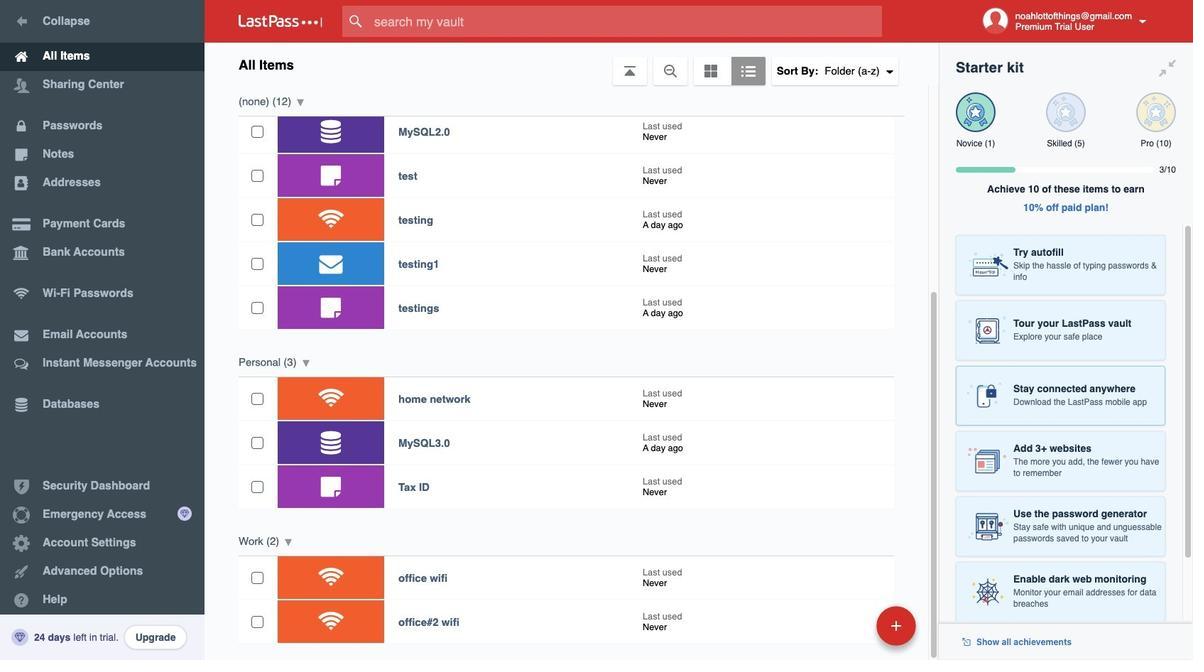 Task type: locate. For each thing, give the bounding box(es) containing it.
new item navigation
[[779, 602, 925, 660]]

Search search field
[[342, 6, 910, 37]]



Task type: describe. For each thing, give the bounding box(es) containing it.
vault options navigation
[[205, 43, 939, 85]]

new item element
[[779, 605, 922, 646]]

search my vault text field
[[342, 6, 910, 37]]

main navigation navigation
[[0, 0, 205, 660]]

lastpass image
[[239, 15, 323, 28]]



